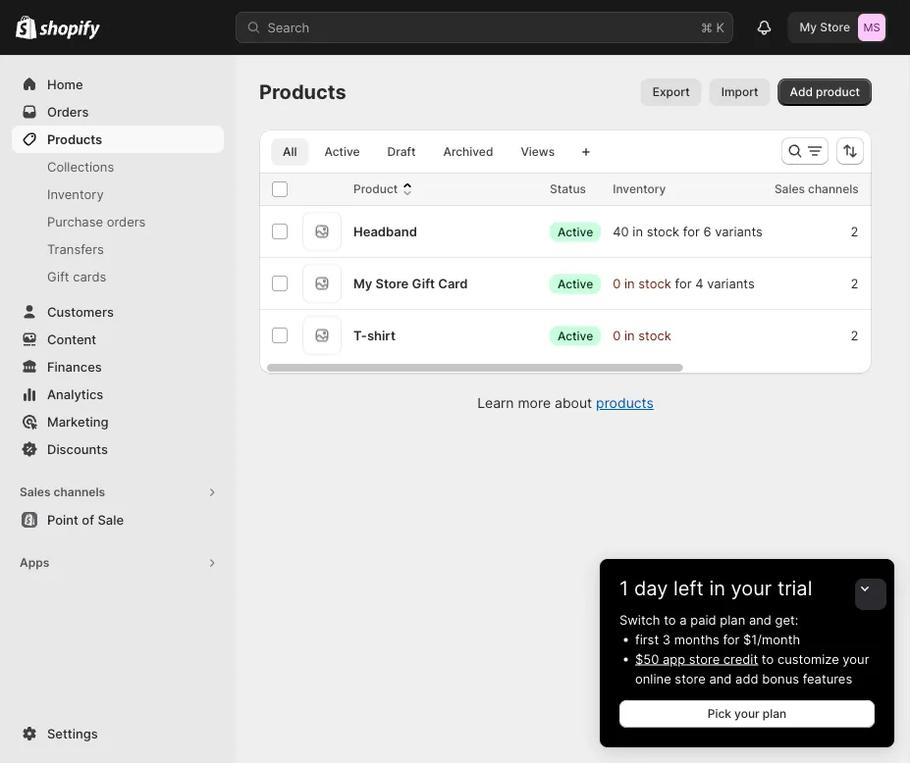 Task type: describe. For each thing, give the bounding box(es) containing it.
product
[[353, 182, 398, 196]]

purchase orders link
[[12, 208, 224, 236]]

active link
[[313, 138, 372, 166]]

t-shirt
[[353, 328, 395, 343]]

settings
[[47, 726, 98, 742]]

in inside dropdown button
[[709, 577, 725, 601]]

of
[[82, 512, 94, 528]]

my store gift card
[[353, 276, 468, 291]]

export button
[[641, 79, 702, 106]]

home
[[47, 77, 83, 92]]

orders
[[47, 104, 89, 119]]

home link
[[12, 71, 224, 98]]

inventory inside inventory link
[[47, 187, 104, 202]]

sale
[[98, 512, 124, 528]]

more
[[518, 395, 551, 412]]

all button
[[271, 138, 309, 166]]

my store gift card link
[[353, 274, 468, 294]]

my store image
[[858, 14, 886, 41]]

first 3 months for $1/month
[[635, 632, 800, 647]]

active inside 'tab list'
[[324, 145, 360, 159]]

point
[[47, 512, 78, 528]]

3
[[662, 632, 671, 647]]

2 for 0 in stock for 4 variants
[[850, 276, 859, 291]]

1 vertical spatial plan
[[763, 707, 787, 722]]

learn
[[477, 395, 514, 412]]

1 day left in your trial
[[619, 577, 812, 601]]

export
[[653, 85, 690, 99]]

for for 40 in stock
[[683, 224, 700, 239]]

content
[[47, 332, 96, 347]]

channels inside button
[[53, 485, 105, 500]]

t-shirt link
[[353, 326, 395, 346]]

inventory inside inventory button
[[613, 182, 666, 196]]

point of sale button
[[0, 507, 236, 534]]

add
[[735, 672, 758, 687]]

purchase orders
[[47, 214, 146, 229]]

40
[[613, 224, 629, 239]]

for for 0 in stock
[[675, 276, 692, 291]]

pick your plan link
[[619, 701, 875, 728]]

discounts link
[[12, 436, 224, 463]]

finances
[[47, 359, 102, 375]]

$50 app store credit
[[635, 652, 758, 667]]

collections link
[[12, 153, 224, 181]]

variants for 40 in stock for 6 variants
[[715, 224, 763, 239]]

gift cards
[[47, 269, 106, 284]]

transfers link
[[12, 236, 224, 263]]

add product link
[[778, 79, 872, 106]]

get:
[[775, 613, 799, 628]]

2 for 40 in stock for 6 variants
[[850, 224, 859, 239]]

products
[[596, 395, 654, 412]]

gift inside gift cards link
[[47, 269, 69, 284]]

apps button
[[12, 550, 224, 577]]

trial
[[777, 577, 812, 601]]

inventory link
[[12, 181, 224, 208]]

0 vertical spatial channels
[[808, 182, 859, 196]]

credit
[[723, 652, 758, 667]]

my for my store gift card
[[353, 276, 372, 291]]

0 vertical spatial products
[[259, 80, 346, 104]]

1 horizontal spatial sales
[[774, 182, 805, 196]]

customers
[[47, 304, 114, 320]]

finances link
[[12, 353, 224, 381]]

cards
[[73, 269, 106, 284]]

point of sale link
[[12, 507, 224, 534]]

add
[[790, 85, 813, 99]]

for inside 1 day left in your trial element
[[723, 632, 740, 647]]

features
[[803, 672, 852, 687]]

headband
[[353, 224, 417, 239]]

variants for 0 in stock for 4 variants
[[707, 276, 755, 291]]

2 vertical spatial your
[[734, 707, 760, 722]]

$1/month
[[743, 632, 800, 647]]

stock for 40 in stock
[[647, 224, 680, 239]]

⌘
[[701, 20, 713, 35]]

products link
[[596, 395, 654, 412]]

$50 app store credit link
[[635, 652, 758, 667]]

shopify image
[[39, 20, 100, 40]]

months
[[674, 632, 719, 647]]

learn more about products
[[477, 395, 654, 412]]

analytics
[[47, 387, 103, 402]]

customers link
[[12, 298, 224, 326]]

your inside to customize your online store and add bonus features
[[843, 652, 869, 667]]

store for my store gift card
[[376, 276, 409, 291]]

pick
[[708, 707, 731, 722]]

1
[[619, 577, 629, 601]]

online
[[635, 672, 671, 687]]

sales inside 'sales channels' button
[[20, 485, 51, 500]]

content link
[[12, 326, 224, 353]]

paid
[[690, 613, 716, 628]]

gift cards link
[[12, 263, 224, 291]]

$50
[[635, 652, 659, 667]]



Task type: locate. For each thing, give the bounding box(es) containing it.
gift inside my store gift card link
[[412, 276, 435, 291]]

1 horizontal spatial store
[[820, 20, 850, 34]]

0 vertical spatial sales
[[774, 182, 805, 196]]

0 vertical spatial plan
[[720, 613, 745, 628]]

draft link
[[376, 138, 428, 166]]

sales channels up point
[[20, 485, 105, 500]]

all
[[283, 145, 297, 159]]

shirt
[[367, 328, 395, 343]]

⌘ k
[[701, 20, 724, 35]]

in down 40
[[624, 276, 635, 291]]

products up the collections
[[47, 132, 102, 147]]

0 down 40
[[613, 276, 621, 291]]

apps
[[20, 556, 49, 570]]

1 vertical spatial my
[[353, 276, 372, 291]]

0 vertical spatial store
[[820, 20, 850, 34]]

views link
[[509, 138, 567, 166]]

plan
[[720, 613, 745, 628], [763, 707, 787, 722]]

1 vertical spatial for
[[675, 276, 692, 291]]

gift
[[47, 269, 69, 284], [412, 276, 435, 291]]

collections
[[47, 159, 114, 174]]

search
[[268, 20, 309, 35]]

1 vertical spatial to
[[762, 652, 774, 667]]

1 horizontal spatial products
[[259, 80, 346, 104]]

for
[[683, 224, 700, 239], [675, 276, 692, 291], [723, 632, 740, 647]]

1 vertical spatial store
[[675, 672, 706, 687]]

0 horizontal spatial gift
[[47, 269, 69, 284]]

channels down product on the top right of page
[[808, 182, 859, 196]]

purchase
[[47, 214, 103, 229]]

add product
[[790, 85, 860, 99]]

0 vertical spatial and
[[749, 613, 772, 628]]

1 vertical spatial sales
[[20, 485, 51, 500]]

4
[[695, 276, 703, 291]]

your left the trial
[[731, 577, 772, 601]]

your inside dropdown button
[[731, 577, 772, 601]]

1 horizontal spatial inventory
[[613, 182, 666, 196]]

stock left 4
[[638, 276, 671, 291]]

transfers
[[47, 242, 104, 257]]

sales channels inside button
[[20, 485, 105, 500]]

2 2 from the top
[[850, 276, 859, 291]]

tab list containing all
[[267, 137, 571, 166]]

0 horizontal spatial products
[[47, 132, 102, 147]]

status
[[550, 182, 586, 196]]

headband link
[[353, 222, 417, 242]]

inventory up 40
[[613, 182, 666, 196]]

to down "$1/month"
[[762, 652, 774, 667]]

0 vertical spatial 2
[[850, 224, 859, 239]]

in right left on the bottom right
[[709, 577, 725, 601]]

0 vertical spatial to
[[664, 613, 676, 628]]

0 horizontal spatial my
[[353, 276, 372, 291]]

1 day left in your trial element
[[600, 611, 894, 748]]

1 vertical spatial stock
[[638, 276, 671, 291]]

2 button
[[841, 212, 882, 251], [841, 264, 882, 303], [841, 316, 882, 355]]

2 vertical spatial 2 button
[[841, 316, 882, 355]]

day
[[634, 577, 668, 601]]

1 day left in your trial button
[[600, 560, 894, 601]]

0 horizontal spatial to
[[664, 613, 676, 628]]

and inside to customize your online store and add bonus features
[[709, 672, 732, 687]]

your right pick
[[734, 707, 760, 722]]

a
[[680, 613, 687, 628]]

sales down add
[[774, 182, 805, 196]]

3 2 button from the top
[[841, 316, 882, 355]]

pick your plan
[[708, 707, 787, 722]]

orders link
[[12, 98, 224, 126]]

stock
[[647, 224, 680, 239], [638, 276, 671, 291], [638, 328, 671, 343]]

2 vertical spatial 2
[[850, 328, 859, 343]]

point of sale
[[47, 512, 124, 528]]

2 button for 40 in stock for 6 variants
[[841, 212, 882, 251]]

active for t-shirt
[[558, 329, 593, 343]]

store for my store
[[820, 20, 850, 34]]

0 in stock
[[613, 328, 671, 343]]

0 vertical spatial sales channels
[[774, 182, 859, 196]]

product
[[816, 85, 860, 99]]

my left my store icon
[[800, 20, 817, 34]]

40 in stock for 6 variants
[[613, 224, 763, 239]]

your
[[731, 577, 772, 601], [843, 652, 869, 667], [734, 707, 760, 722]]

0 horizontal spatial and
[[709, 672, 732, 687]]

t-
[[353, 328, 367, 343]]

my store
[[800, 20, 850, 34]]

0 for 0 in stock for 4 variants
[[613, 276, 621, 291]]

0 vertical spatial my
[[800, 20, 817, 34]]

1 vertical spatial variants
[[707, 276, 755, 291]]

for left "6"
[[683, 224, 700, 239]]

2 vertical spatial stock
[[638, 328, 671, 343]]

0 horizontal spatial plan
[[720, 613, 745, 628]]

and
[[749, 613, 772, 628], [709, 672, 732, 687]]

0 vertical spatial store
[[689, 652, 720, 667]]

1 horizontal spatial plan
[[763, 707, 787, 722]]

my up t-
[[353, 276, 372, 291]]

1 vertical spatial products
[[47, 132, 102, 147]]

variants right 4
[[707, 276, 755, 291]]

channels up point of sale
[[53, 485, 105, 500]]

import
[[721, 85, 758, 99]]

customize
[[777, 652, 839, 667]]

and for store
[[709, 672, 732, 687]]

my for my store
[[800, 20, 817, 34]]

1 2 button from the top
[[841, 212, 882, 251]]

plan up first 3 months for $1/month
[[720, 613, 745, 628]]

0 in stock for 4 variants
[[613, 276, 755, 291]]

stock right 40
[[647, 224, 680, 239]]

and for plan
[[749, 613, 772, 628]]

variants right "6"
[[715, 224, 763, 239]]

card
[[438, 276, 468, 291]]

for up 'credit'
[[723, 632, 740, 647]]

0 vertical spatial variants
[[715, 224, 763, 239]]

draft
[[387, 145, 416, 159]]

sales channels button
[[12, 479, 224, 507]]

store down "months"
[[689, 652, 720, 667]]

1 vertical spatial 2 button
[[841, 264, 882, 303]]

0 vertical spatial for
[[683, 224, 700, 239]]

store left my store icon
[[820, 20, 850, 34]]

1 horizontal spatial channels
[[808, 182, 859, 196]]

sales channels down add product link
[[774, 182, 859, 196]]

archived link
[[431, 138, 505, 166]]

2 2 button from the top
[[841, 264, 882, 303]]

0 horizontal spatial sales
[[20, 485, 51, 500]]

in right 40
[[633, 224, 643, 239]]

store
[[820, 20, 850, 34], [376, 276, 409, 291]]

1 horizontal spatial sales channels
[[774, 182, 859, 196]]

store inside to customize your online store and add bonus features
[[675, 672, 706, 687]]

gift left cards
[[47, 269, 69, 284]]

0 for 0 in stock
[[613, 328, 621, 343]]

store down headband link
[[376, 276, 409, 291]]

1 0 from the top
[[613, 276, 621, 291]]

1 vertical spatial channels
[[53, 485, 105, 500]]

1 vertical spatial sales channels
[[20, 485, 105, 500]]

products link
[[12, 126, 224, 153]]

and left the add
[[709, 672, 732, 687]]

your up features
[[843, 652, 869, 667]]

settings link
[[12, 721, 224, 748]]

2 0 from the top
[[613, 328, 621, 343]]

sales up point
[[20, 485, 51, 500]]

1 vertical spatial and
[[709, 672, 732, 687]]

2
[[850, 224, 859, 239], [850, 276, 859, 291], [850, 328, 859, 343]]

my inside my store gift card link
[[353, 276, 372, 291]]

left
[[673, 577, 704, 601]]

and up "$1/month"
[[749, 613, 772, 628]]

product button
[[353, 180, 417, 199]]

1 horizontal spatial my
[[800, 20, 817, 34]]

to inside to customize your online store and add bonus features
[[762, 652, 774, 667]]

switch to a paid plan and get:
[[619, 613, 799, 628]]

inventory
[[613, 182, 666, 196], [47, 187, 104, 202]]

active for headband
[[558, 225, 593, 239]]

6
[[703, 224, 711, 239]]

for left 4
[[675, 276, 692, 291]]

stock for 0 in stock
[[638, 276, 671, 291]]

stock down 0 in stock for 4 variants on the right of page
[[638, 328, 671, 343]]

0 horizontal spatial store
[[376, 276, 409, 291]]

0 horizontal spatial inventory
[[47, 187, 104, 202]]

my
[[800, 20, 817, 34], [353, 276, 372, 291]]

in up products
[[624, 328, 635, 343]]

1 vertical spatial 0
[[613, 328, 621, 343]]

0
[[613, 276, 621, 291], [613, 328, 621, 343]]

in for 0 in stock for 4 variants
[[624, 276, 635, 291]]

shopify image
[[16, 15, 37, 39]]

inventory button
[[613, 180, 686, 199]]

1 2 from the top
[[850, 224, 859, 239]]

1 vertical spatial your
[[843, 652, 869, 667]]

import button
[[709, 79, 770, 106]]

in
[[633, 224, 643, 239], [624, 276, 635, 291], [624, 328, 635, 343], [709, 577, 725, 601]]

variants
[[715, 224, 763, 239], [707, 276, 755, 291]]

bonus
[[762, 672, 799, 687]]

views
[[521, 145, 555, 159]]

inventory up purchase
[[47, 187, 104, 202]]

archived
[[443, 145, 493, 159]]

0 horizontal spatial sales channels
[[20, 485, 105, 500]]

0 vertical spatial your
[[731, 577, 772, 601]]

3 2 from the top
[[850, 328, 859, 343]]

discounts
[[47, 442, 108, 457]]

sales channels
[[774, 182, 859, 196], [20, 485, 105, 500]]

0 horizontal spatial channels
[[53, 485, 105, 500]]

gift left card
[[412, 276, 435, 291]]

products up all
[[259, 80, 346, 104]]

marketing
[[47, 414, 108, 430]]

in for 0 in stock
[[624, 328, 635, 343]]

store down $50 app store credit link
[[675, 672, 706, 687]]

in for 40 in stock for 6 variants
[[633, 224, 643, 239]]

tab list
[[267, 137, 571, 166]]

1 horizontal spatial and
[[749, 613, 772, 628]]

to left "a"
[[664, 613, 676, 628]]

1 vertical spatial 2
[[850, 276, 859, 291]]

to customize your online store and add bonus features
[[635, 652, 869, 687]]

to
[[664, 613, 676, 628], [762, 652, 774, 667]]

active for my store gift card
[[558, 277, 593, 291]]

analytics link
[[12, 381, 224, 408]]

0 up products link
[[613, 328, 621, 343]]

1 vertical spatial store
[[376, 276, 409, 291]]

k
[[716, 20, 724, 35]]

1 horizontal spatial gift
[[412, 276, 435, 291]]

0 vertical spatial 2 button
[[841, 212, 882, 251]]

first
[[635, 632, 659, 647]]

plan down bonus
[[763, 707, 787, 722]]

switch
[[619, 613, 660, 628]]

orders
[[107, 214, 146, 229]]

2 vertical spatial for
[[723, 632, 740, 647]]

2 button for 0 in stock for 4 variants
[[841, 264, 882, 303]]

store
[[689, 652, 720, 667], [675, 672, 706, 687]]

1 horizontal spatial to
[[762, 652, 774, 667]]

app
[[663, 652, 685, 667]]

0 vertical spatial stock
[[647, 224, 680, 239]]

0 vertical spatial 0
[[613, 276, 621, 291]]



Task type: vqa. For each thing, say whether or not it's contained in the screenshot.
"Add apps"
no



